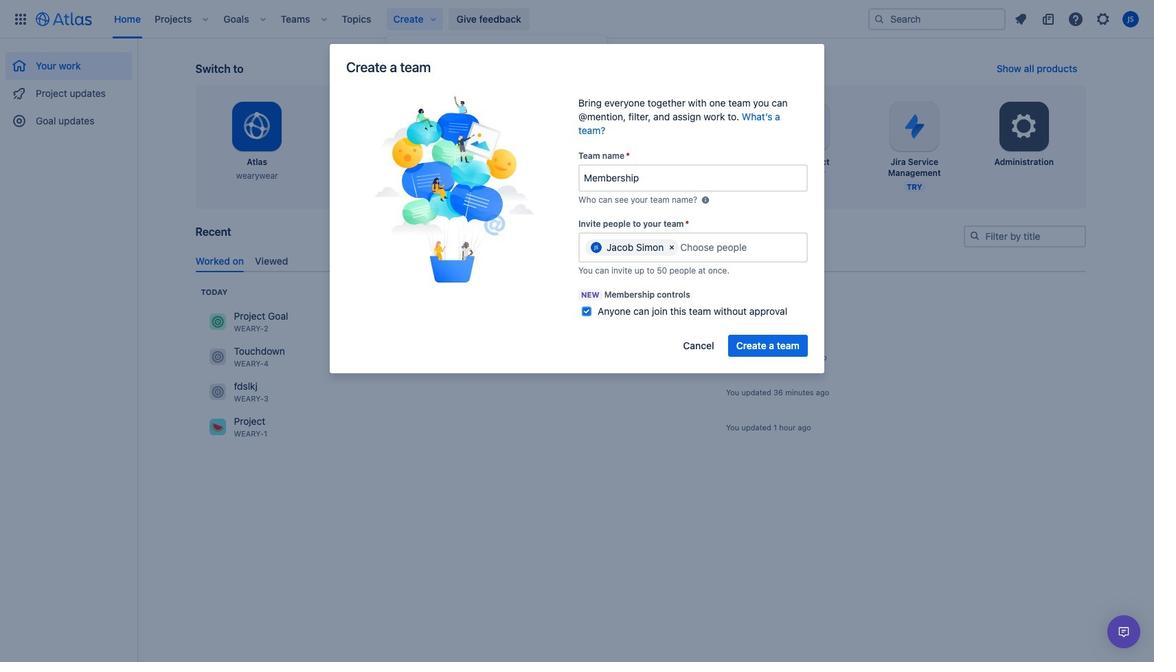 Task type: locate. For each thing, give the bounding box(es) containing it.
your team name is visible to anyone in your organisation. it may be visible on work shared outside your organisation. image
[[701, 195, 712, 206]]

3 townsquare image from the top
[[209, 419, 226, 435]]

banner
[[0, 0, 1155, 38]]

townsquare image
[[209, 349, 226, 365], [209, 384, 226, 400], [209, 419, 226, 435]]

Filter by title field
[[966, 227, 1085, 246]]

create a team element
[[358, 96, 551, 286]]

0 vertical spatial townsquare image
[[209, 349, 226, 365]]

create a team image
[[373, 96, 536, 283]]

Choose people text field
[[681, 241, 765, 254]]

group
[[387, 36, 607, 231], [5, 38, 132, 139]]

:dart: image
[[404, 102, 420, 118], [404, 102, 420, 118]]

tab list
[[190, 249, 1092, 272]]

1 vertical spatial townsquare image
[[209, 384, 226, 400]]

Search field
[[869, 8, 1006, 30]]

:watermelon: image
[[404, 55, 420, 71], [404, 55, 420, 71]]

2 vertical spatial townsquare image
[[209, 419, 226, 435]]

2 townsquare image from the top
[[209, 384, 226, 400]]

heading
[[201, 287, 228, 298]]

help image
[[1068, 11, 1085, 27]]



Task type: describe. For each thing, give the bounding box(es) containing it.
:clap: image
[[404, 195, 420, 212]]

e.g. HR Team, Redesign Project, Team Mango field
[[580, 166, 807, 190]]

townsquare image
[[209, 314, 226, 330]]

settings image
[[1008, 110, 1041, 143]]

0 horizontal spatial group
[[5, 38, 132, 139]]

:running_shirt_with_sash: image
[[404, 148, 420, 165]]

search image
[[874, 13, 885, 24]]

open intercom messenger image
[[1116, 624, 1133, 640]]

search image
[[970, 230, 981, 241]]

top element
[[8, 0, 869, 38]]

:clap: image
[[404, 195, 420, 212]]

1 horizontal spatial group
[[387, 36, 607, 231]]

clear image
[[667, 242, 678, 253]]

1 townsquare image from the top
[[209, 349, 226, 365]]

:running_shirt_with_sash: image
[[404, 148, 420, 165]]



Task type: vqa. For each thing, say whether or not it's contained in the screenshot.
open intercom messenger IMAGE
yes



